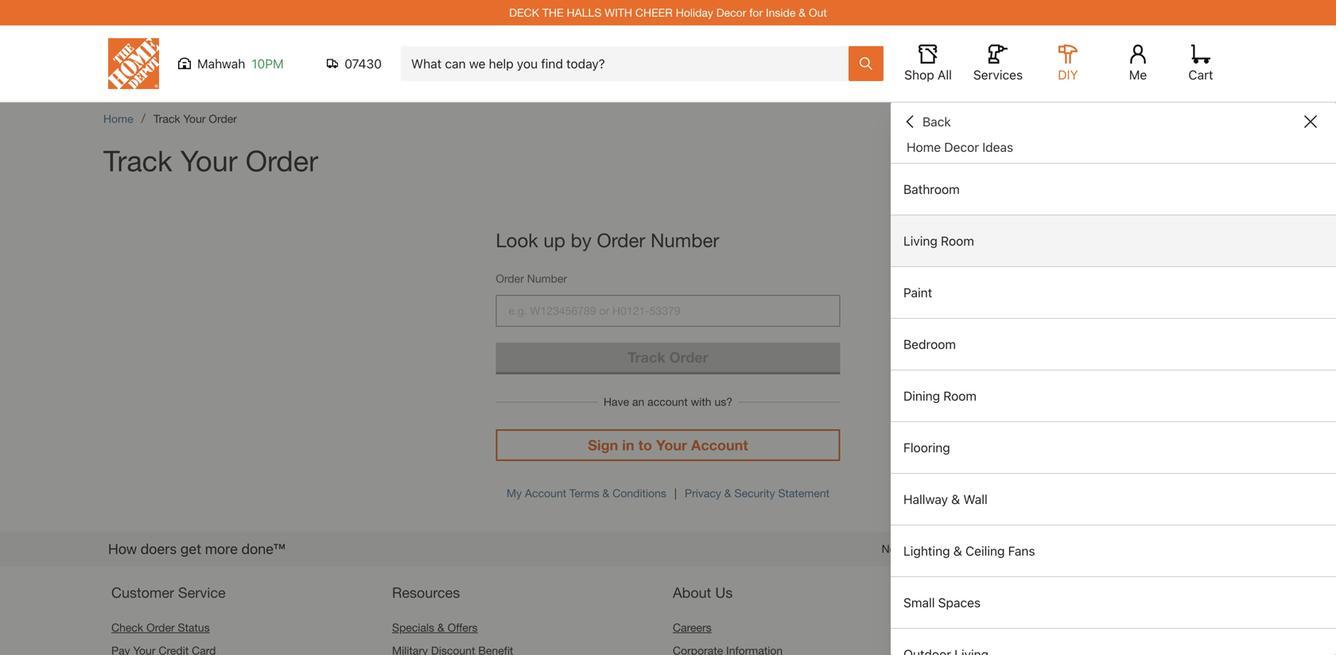 Task type: locate. For each thing, give the bounding box(es) containing it.
services
[[973, 67, 1023, 82]]

by
[[571, 229, 592, 251]]

1 vertical spatial room
[[944, 389, 977, 404]]

0 vertical spatial account
[[691, 437, 748, 454]]

conditions
[[613, 487, 666, 500]]

order inside track order button
[[669, 349, 708, 366]]

diy
[[1058, 67, 1078, 82]]

mahwah
[[197, 56, 245, 71]]

decor left for
[[716, 6, 746, 19]]

paint
[[904, 285, 932, 300]]

0 horizontal spatial number
[[527, 272, 567, 285]]

track order
[[628, 349, 708, 366]]

menu
[[891, 164, 1336, 655]]

bedroom
[[904, 337, 956, 352]]

number down the up
[[527, 272, 567, 285]]

at:
[[1015, 542, 1028, 556]]

cart
[[1189, 67, 1213, 82]]

need help? please call us at: 1-800-home-depot
[[882, 542, 1141, 556]]

home for home link
[[103, 112, 133, 125]]

sign
[[588, 437, 618, 454]]

home for home decor ideas
[[907, 140, 941, 155]]

dining room
[[904, 389, 977, 404]]

bathroom link
[[891, 164, 1336, 215]]

menu containing bathroom
[[891, 164, 1336, 655]]

fans
[[1008, 544, 1035, 559]]

hallway & wall link
[[891, 474, 1336, 525]]

resources
[[392, 584, 460, 601]]

track
[[153, 112, 180, 125], [103, 144, 172, 177], [628, 349, 665, 366]]

me
[[1129, 67, 1147, 82]]

track down home link
[[103, 144, 172, 177]]

dining room link
[[891, 371, 1336, 422]]

small spaces link
[[891, 577, 1336, 628]]

the
[[542, 6, 564, 19]]

& left ceiling
[[953, 544, 962, 559]]

track down order number text field
[[628, 349, 665, 366]]

holiday
[[676, 6, 713, 19]]

0 vertical spatial track
[[153, 112, 180, 125]]

1 vertical spatial number
[[527, 272, 567, 285]]

account up privacy at the right bottom
[[691, 437, 748, 454]]

specials & offers link
[[392, 621, 478, 634]]

home
[[103, 112, 133, 125], [907, 140, 941, 155]]

0 horizontal spatial account
[[525, 487, 566, 500]]

number up order number text field
[[651, 229, 719, 251]]

0 horizontal spatial home
[[103, 112, 133, 125]]

deck the halls with cheer holiday decor for inside & out
[[509, 6, 827, 19]]

home down the home depot logo
[[103, 112, 133, 125]]

07430 button
[[327, 56, 382, 72]]

small spaces
[[904, 595, 981, 610]]

hallway
[[904, 492, 948, 507]]

account right my
[[525, 487, 566, 500]]

service
[[178, 584, 226, 601]]

mahwah 10pm
[[197, 56, 284, 71]]

call
[[980, 542, 997, 556]]

0 vertical spatial room
[[941, 233, 974, 249]]

& left out
[[799, 6, 806, 19]]

me button
[[1113, 45, 1164, 83]]

home decor ideas
[[907, 140, 1013, 155]]

1 horizontal spatial number
[[651, 229, 719, 251]]

&
[[799, 6, 806, 19], [603, 487, 610, 500], [724, 487, 731, 500], [951, 492, 960, 507], [953, 544, 962, 559], [437, 621, 445, 634]]

order
[[209, 112, 237, 125], [246, 144, 318, 177], [597, 229, 645, 251], [496, 272, 524, 285], [669, 349, 708, 366], [146, 621, 175, 634]]

drawer close image
[[1304, 115, 1317, 128]]

check order status
[[111, 621, 210, 634]]

living
[[904, 233, 938, 249]]

room
[[941, 233, 974, 249], [944, 389, 977, 404]]

cheer
[[635, 6, 673, 19]]

check order status link
[[111, 621, 210, 634]]

home link
[[103, 112, 133, 125]]

2 vertical spatial your
[[656, 437, 687, 454]]

cart link
[[1184, 45, 1219, 83]]

0 horizontal spatial decor
[[716, 6, 746, 19]]

sign in to your account
[[588, 437, 748, 454]]

lighting & ceiling fans link
[[891, 526, 1336, 577]]

1 vertical spatial decor
[[944, 140, 979, 155]]

1 vertical spatial home
[[907, 140, 941, 155]]

deck
[[509, 6, 539, 19]]

room for dining room
[[944, 389, 977, 404]]

your
[[183, 112, 206, 125], [180, 144, 238, 177], [656, 437, 687, 454]]

& left offers
[[437, 621, 445, 634]]

statement
[[778, 487, 830, 500]]

bathroom
[[904, 182, 960, 197]]

1-800-home-depot link
[[1031, 541, 1228, 558]]

shop all button
[[903, 45, 954, 83]]

back
[[923, 114, 951, 129]]

order number
[[496, 272, 567, 285]]

please
[[944, 542, 977, 556]]

for
[[749, 6, 763, 19]]

customer
[[111, 584, 174, 601]]

2 vertical spatial track
[[628, 349, 665, 366]]

ideas
[[982, 140, 1013, 155]]

check
[[111, 621, 143, 634]]

all
[[938, 67, 952, 82]]

small
[[904, 595, 935, 610]]

how
[[108, 540, 137, 558]]

home down back "button"
[[907, 140, 941, 155]]

room right living on the top of page
[[941, 233, 974, 249]]

offers
[[448, 621, 478, 634]]

flooring
[[904, 440, 950, 455]]

1 vertical spatial track
[[103, 144, 172, 177]]

track your order
[[153, 112, 237, 125], [103, 144, 318, 177]]

1 vertical spatial account
[[525, 487, 566, 500]]

account
[[691, 437, 748, 454], [525, 487, 566, 500]]

decor down back
[[944, 140, 979, 155]]

depot
[[1105, 542, 1141, 556]]

track right home link
[[153, 112, 180, 125]]

1 horizontal spatial home
[[907, 140, 941, 155]]

0 vertical spatial number
[[651, 229, 719, 251]]

0 vertical spatial home
[[103, 112, 133, 125]]

paint link
[[891, 267, 1336, 318]]

1 vertical spatial track your order
[[103, 144, 318, 177]]

get
[[180, 540, 201, 558]]

privacy & security statement link
[[685, 487, 830, 500]]

room right dining
[[944, 389, 977, 404]]

out
[[809, 6, 827, 19]]



Task type: vqa. For each thing, say whether or not it's contained in the screenshot.
field
no



Task type: describe. For each thing, give the bounding box(es) containing it.
careers
[[673, 621, 712, 634]]

look up by order number
[[496, 229, 719, 251]]

about us
[[673, 584, 733, 601]]

lighting
[[904, 544, 950, 559]]

my
[[507, 487, 522, 500]]

shop
[[904, 67, 934, 82]]

how doers get more done™
[[108, 540, 285, 558]]

0 vertical spatial track your order
[[153, 112, 237, 125]]

room for living room
[[941, 233, 974, 249]]

wall
[[964, 492, 988, 507]]

in
[[622, 437, 634, 454]]

living room
[[904, 233, 974, 249]]

status
[[178, 621, 210, 634]]

done™
[[241, 540, 285, 558]]

security
[[735, 487, 775, 500]]

about
[[673, 584, 711, 601]]

Order Number text field
[[496, 295, 840, 327]]

1 horizontal spatial account
[[691, 437, 748, 454]]

living room link
[[891, 216, 1336, 266]]

hallway & wall
[[904, 492, 988, 507]]

sign in to your account link
[[496, 430, 840, 461]]

bedroom link
[[891, 319, 1336, 370]]

07430
[[345, 56, 382, 71]]

0 vertical spatial decor
[[716, 6, 746, 19]]

800-
[[1041, 542, 1067, 556]]

halls
[[567, 6, 602, 19]]

shop all
[[904, 67, 952, 82]]

spaces
[[938, 595, 981, 610]]

with
[[605, 6, 632, 19]]

0 vertical spatial your
[[183, 112, 206, 125]]

flooring link
[[891, 422, 1336, 473]]

What can we help you find today? search field
[[411, 47, 848, 80]]

home-
[[1067, 542, 1105, 556]]

privacy
[[685, 487, 721, 500]]

& right privacy at the right bottom
[[724, 487, 731, 500]]

& left the wall
[[951, 492, 960, 507]]

dining
[[904, 389, 940, 404]]

us
[[1000, 542, 1012, 556]]

inside
[[766, 6, 796, 19]]

diy button
[[1043, 45, 1094, 83]]

& right terms
[[603, 487, 610, 500]]

us
[[715, 584, 733, 601]]

to
[[638, 437, 652, 454]]

1-
[[1031, 542, 1041, 556]]

need
[[882, 542, 908, 556]]

specials
[[392, 621, 434, 634]]

10pm
[[252, 56, 284, 71]]

lighting & ceiling fans
[[904, 544, 1035, 559]]

track order button
[[496, 343, 840, 372]]

more
[[205, 540, 238, 558]]

my account terms & conditions link
[[507, 487, 666, 500]]

my account terms & conditions | privacy & security statement
[[507, 487, 830, 500]]

ceiling
[[966, 544, 1005, 559]]

customer service
[[111, 584, 226, 601]]

track inside button
[[628, 349, 665, 366]]

the home depot logo image
[[108, 38, 159, 89]]

1 vertical spatial your
[[180, 144, 238, 177]]

specials & offers
[[392, 621, 478, 634]]

terms
[[570, 487, 599, 500]]

1 horizontal spatial decor
[[944, 140, 979, 155]]

help?
[[911, 542, 941, 556]]

look
[[496, 229, 538, 251]]

doers
[[141, 540, 177, 558]]

careers link
[[673, 621, 712, 634]]

services button
[[973, 45, 1024, 83]]



